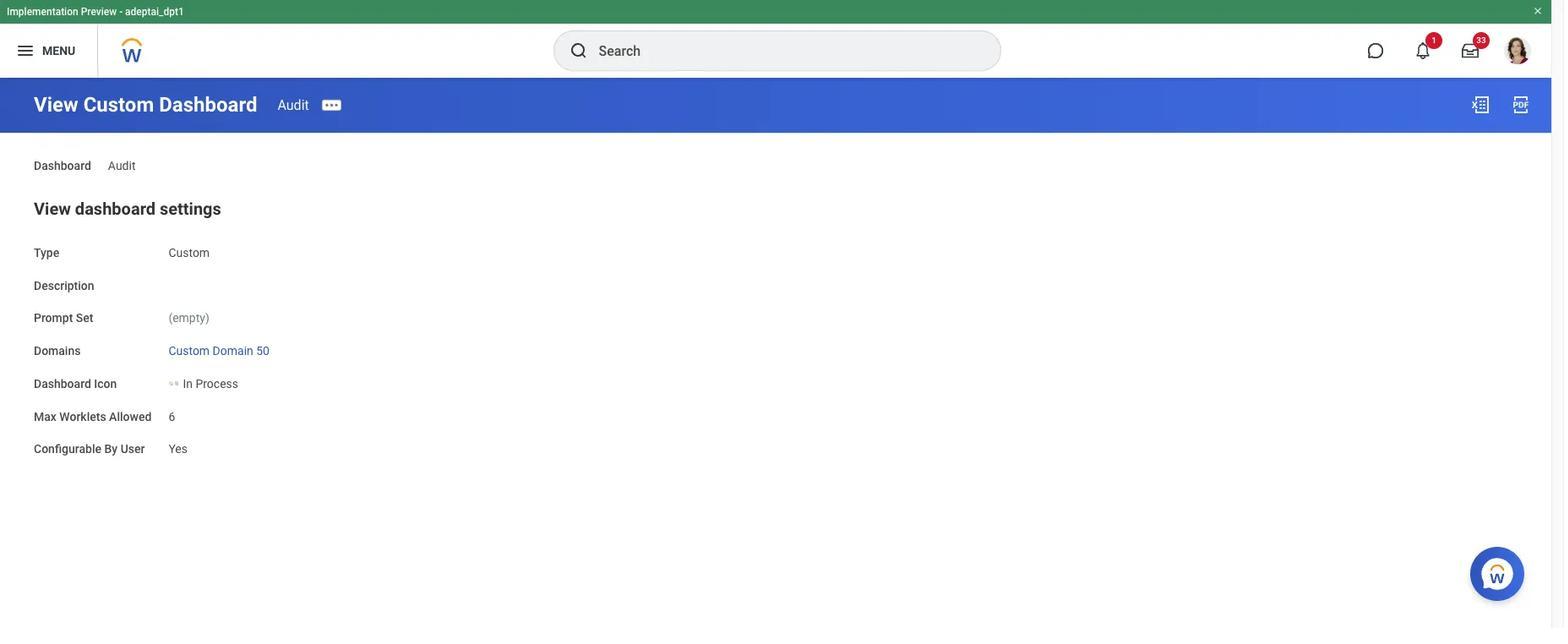 Task type: describe. For each thing, give the bounding box(es) containing it.
type
[[34, 246, 59, 259]]

configurable by user
[[34, 442, 145, 456]]

max worklets allowed element
[[169, 399, 175, 425]]

allowed
[[109, 410, 152, 423]]

prompt
[[34, 311, 73, 325]]

search image
[[568, 41, 589, 61]]

dashboard icon image
[[169, 377, 180, 390]]

view printable version (pdf) image
[[1511, 95, 1532, 115]]

33 button
[[1452, 32, 1490, 69]]

(empty)
[[169, 311, 209, 325]]

type element
[[169, 236, 210, 261]]

view custom dashboard
[[34, 93, 257, 117]]

max worklets allowed
[[34, 410, 152, 423]]

dashboard
[[75, 198, 156, 219]]

by
[[104, 442, 118, 456]]

view dashboard settings group
[[34, 195, 1518, 458]]

view dashboard settings
[[34, 198, 221, 219]]

0 vertical spatial dashboard
[[159, 93, 257, 117]]

custom for custom domain 50
[[169, 344, 210, 358]]

menu button
[[0, 24, 97, 78]]

export to excel image
[[1471, 95, 1491, 115]]

1
[[1432, 36, 1437, 45]]

settings
[[160, 198, 221, 219]]

view custom dashboard main content
[[0, 78, 1552, 473]]

description
[[34, 279, 94, 292]]

justify image
[[15, 41, 36, 61]]

icon
[[94, 377, 117, 390]]

menu
[[42, 44, 75, 57]]

domains
[[34, 344, 81, 358]]

audit link
[[278, 97, 309, 113]]

Search Workday  search field
[[599, 32, 966, 69]]

0 vertical spatial custom
[[83, 93, 154, 117]]

33
[[1477, 36, 1487, 45]]



Task type: locate. For each thing, give the bounding box(es) containing it.
custom down settings
[[169, 246, 210, 259]]

0 vertical spatial view
[[34, 93, 78, 117]]

prompt set
[[34, 311, 93, 325]]

configurable by user element
[[169, 432, 188, 457]]

1 vertical spatial view
[[34, 198, 71, 219]]

profile logan mcneil image
[[1505, 37, 1532, 68]]

2 vertical spatial custom
[[169, 344, 210, 358]]

custom up dashboard element
[[83, 93, 154, 117]]

view for view dashboard settings
[[34, 198, 71, 219]]

dashboard inside view dashboard settings group
[[34, 377, 91, 390]]

1 view from the top
[[34, 93, 78, 117]]

audit
[[278, 97, 309, 113], [108, 159, 136, 172]]

audit for dashboard element
[[108, 159, 136, 172]]

in process
[[183, 377, 238, 390]]

dashboard
[[159, 93, 257, 117], [34, 159, 91, 172], [34, 377, 91, 390]]

menu banner
[[0, 0, 1552, 78]]

process
[[196, 377, 238, 390]]

custom domain 50
[[169, 344, 270, 358]]

set
[[76, 311, 93, 325]]

custom inside the custom domain 50 link
[[169, 344, 210, 358]]

in process element
[[183, 373, 238, 390]]

notifications large image
[[1415, 42, 1432, 59]]

inbox large image
[[1462, 42, 1479, 59]]

view down "menu"
[[34, 93, 78, 117]]

1 vertical spatial custom
[[169, 246, 210, 259]]

0 horizontal spatial audit
[[108, 159, 136, 172]]

close environment banner image
[[1533, 6, 1544, 16]]

preview
[[81, 6, 117, 18]]

1 vertical spatial audit
[[108, 159, 136, 172]]

in
[[183, 377, 193, 390]]

6
[[169, 410, 175, 423]]

2 vertical spatial dashboard
[[34, 377, 91, 390]]

1 horizontal spatial audit
[[278, 97, 309, 113]]

1 button
[[1405, 32, 1443, 69]]

custom domain 50 link
[[169, 341, 270, 358]]

yes
[[169, 442, 188, 456]]

1 vertical spatial dashboard
[[34, 159, 91, 172]]

view inside group
[[34, 198, 71, 219]]

max
[[34, 410, 57, 423]]

50
[[256, 344, 270, 358]]

domain
[[213, 344, 253, 358]]

view up type
[[34, 198, 71, 219]]

audit for audit link
[[278, 97, 309, 113]]

view dashboard settings button
[[34, 198, 221, 219]]

view for view custom dashboard
[[34, 93, 78, 117]]

2 view from the top
[[34, 198, 71, 219]]

custom for type element on the left of the page
[[169, 246, 210, 259]]

view
[[34, 93, 78, 117], [34, 198, 71, 219]]

implementation
[[7, 6, 78, 18]]

worklets
[[59, 410, 106, 423]]

implementation preview -   adeptai_dpt1
[[7, 6, 184, 18]]

dashboard icon
[[34, 377, 117, 390]]

dashboard for dashboard icon
[[34, 377, 91, 390]]

dashboard for dashboard
[[34, 159, 91, 172]]

custom down (empty)
[[169, 344, 210, 358]]

-
[[119, 6, 123, 18]]

dashboard element
[[108, 149, 136, 174]]

custom
[[83, 93, 154, 117], [169, 246, 210, 259], [169, 344, 210, 358]]

0 vertical spatial audit
[[278, 97, 309, 113]]

configurable
[[34, 442, 101, 456]]

adeptai_dpt1
[[125, 6, 184, 18]]

user
[[121, 442, 145, 456]]



Task type: vqa. For each thing, say whether or not it's contained in the screenshot.


